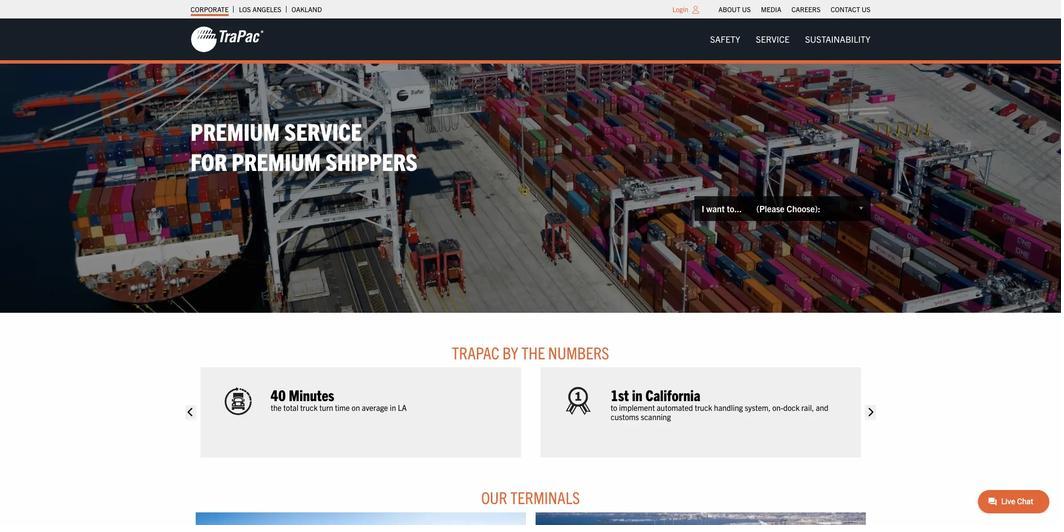 Task type: locate. For each thing, give the bounding box(es) containing it.
turn
[[319, 403, 333, 412]]

by
[[503, 342, 518, 363]]

premium service for premium shippers
[[191, 116, 418, 176]]

us right contact
[[862, 5, 871, 14]]

about us link
[[719, 2, 751, 16]]

service
[[756, 34, 790, 45], [284, 116, 362, 146]]

los
[[239, 5, 251, 14]]

oakland
[[292, 5, 322, 14]]

1 vertical spatial service
[[284, 116, 362, 146]]

us for contact us
[[862, 5, 871, 14]]

menu bar containing safety
[[702, 30, 878, 49]]

minutes
[[289, 385, 334, 404]]

solid image
[[185, 405, 196, 420], [865, 405, 876, 420]]

0 horizontal spatial us
[[742, 5, 751, 14]]

0 vertical spatial menu bar
[[713, 2, 876, 16]]

contact
[[831, 5, 860, 14]]

sustainability link
[[797, 30, 878, 49]]

corporate link
[[191, 2, 229, 16]]

want
[[706, 203, 725, 214]]

corporate
[[191, 5, 229, 14]]

0 vertical spatial premium
[[191, 116, 280, 146]]

los angeles link
[[239, 2, 281, 16]]

2 solid image from the left
[[865, 405, 876, 420]]

login
[[673, 5, 688, 14]]

in left la at the bottom of page
[[390, 403, 396, 412]]

0 horizontal spatial solid image
[[185, 405, 196, 420]]

2 us from the left
[[862, 5, 871, 14]]

0 horizontal spatial in
[[390, 403, 396, 412]]

handling
[[714, 403, 743, 412]]

truck
[[300, 403, 318, 412], [695, 403, 712, 412]]

1 horizontal spatial truck
[[695, 403, 712, 412]]

40 minutes the total truck turn time on average in la
[[271, 385, 407, 412]]

1 horizontal spatial in
[[632, 385, 643, 404]]

la
[[398, 403, 407, 412]]

truck left handling
[[695, 403, 712, 412]]

0 horizontal spatial truck
[[300, 403, 318, 412]]

menu bar containing about us
[[713, 2, 876, 16]]

implement
[[619, 403, 655, 412]]

menu bar up service link
[[713, 2, 876, 16]]

menu bar
[[713, 2, 876, 16], [702, 30, 878, 49]]

premium
[[191, 116, 280, 146], [232, 146, 321, 176]]

1 horizontal spatial solid image
[[865, 405, 876, 420]]

careers link
[[792, 2, 821, 16]]

truck inside 40 minutes the total truck turn time on average in la
[[300, 403, 318, 412]]

about
[[719, 5, 741, 14]]

1st in california to implement automated truck handling system, on-dock rail, and customs scanning
[[611, 385, 829, 422]]

trapac by the numbers
[[452, 342, 609, 363]]

in
[[632, 385, 643, 404], [390, 403, 396, 412]]

total
[[283, 403, 298, 412]]

our terminals
[[481, 487, 580, 508]]

in inside 1st in california to implement automated truck handling system, on-dock rail, and customs scanning
[[632, 385, 643, 404]]

us
[[742, 5, 751, 14], [862, 5, 871, 14]]

0 horizontal spatial service
[[284, 116, 362, 146]]

menu bar down careers link
[[702, 30, 878, 49]]

to
[[611, 403, 617, 412]]

in right 1st in the right bottom of the page
[[632, 385, 643, 404]]

40
[[271, 385, 286, 404]]

corporate image
[[191, 26, 263, 53]]

1 horizontal spatial us
[[862, 5, 871, 14]]

us for about us
[[742, 5, 751, 14]]

1 vertical spatial menu bar
[[702, 30, 878, 49]]

us right the about
[[742, 5, 751, 14]]

i want to...
[[702, 203, 742, 214]]

0 vertical spatial service
[[756, 34, 790, 45]]

average
[[362, 403, 388, 412]]

sustainability
[[805, 34, 871, 45]]

system,
[[745, 403, 771, 412]]

1 truck from the left
[[300, 403, 318, 412]]

2 truck from the left
[[695, 403, 712, 412]]

us inside 'link'
[[862, 5, 871, 14]]

1 us from the left
[[742, 5, 751, 14]]

truck left turn
[[300, 403, 318, 412]]

to...
[[727, 203, 742, 214]]

main content
[[181, 342, 880, 525]]



Task type: vqa. For each thing, say whether or not it's contained in the screenshot.
About Us link
yes



Task type: describe. For each thing, give the bounding box(es) containing it.
and
[[816, 403, 829, 412]]

terminals
[[510, 487, 580, 508]]

truck inside 1st in california to implement automated truck handling system, on-dock rail, and customs scanning
[[695, 403, 712, 412]]

media
[[761, 5, 781, 14]]

i
[[702, 203, 704, 214]]

rail,
[[802, 403, 814, 412]]

main content containing trapac by the numbers
[[181, 342, 880, 525]]

safety link
[[702, 30, 748, 49]]

scanning
[[641, 412, 671, 422]]

trapac
[[452, 342, 499, 363]]

the
[[271, 403, 282, 412]]

about us
[[719, 5, 751, 14]]

1 solid image from the left
[[185, 405, 196, 420]]

los angeles
[[239, 5, 281, 14]]

service link
[[748, 30, 797, 49]]

service inside premium service for premium shippers
[[284, 116, 362, 146]]

time
[[335, 403, 350, 412]]

numbers
[[548, 342, 609, 363]]

oakland link
[[292, 2, 322, 16]]

light image
[[692, 6, 699, 14]]

contact us link
[[831, 2, 871, 16]]

dock
[[783, 403, 800, 412]]

on-
[[772, 403, 783, 412]]

contact us
[[831, 5, 871, 14]]

for
[[191, 146, 227, 176]]

1 horizontal spatial service
[[756, 34, 790, 45]]

safety
[[710, 34, 740, 45]]

login link
[[673, 5, 688, 14]]

the
[[522, 342, 545, 363]]

1 vertical spatial premium
[[232, 146, 321, 176]]

angeles
[[252, 5, 281, 14]]

in inside 40 minutes the total truck turn time on average in la
[[390, 403, 396, 412]]

customs
[[611, 412, 639, 422]]

on
[[352, 403, 360, 412]]

1st
[[611, 385, 629, 404]]

shippers
[[325, 146, 418, 176]]

careers
[[792, 5, 821, 14]]

our
[[481, 487, 507, 508]]

automated
[[657, 403, 693, 412]]

media link
[[761, 2, 781, 16]]

california
[[646, 385, 701, 404]]



